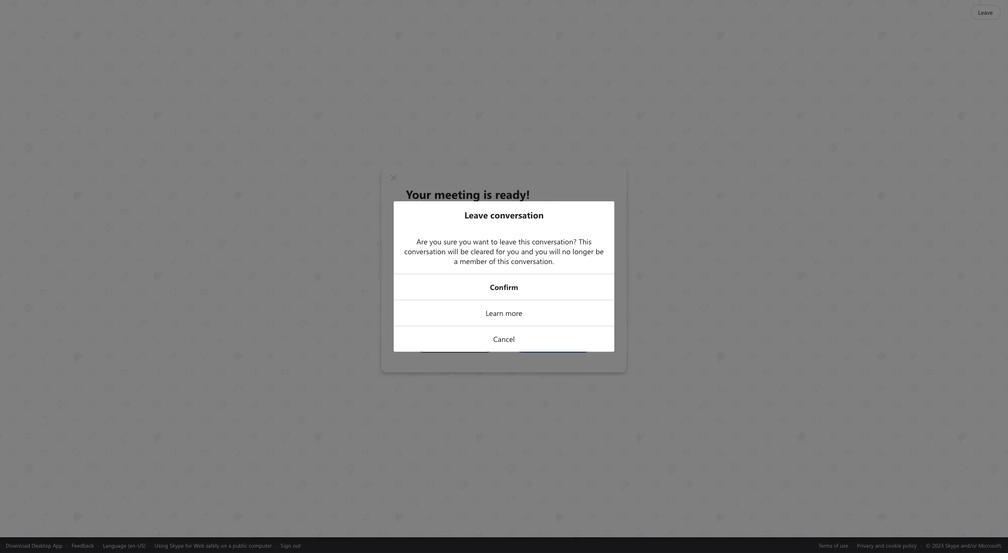 Task type: describe. For each thing, give the bounding box(es) containing it.
of
[[834, 542, 839, 549]]

using
[[155, 542, 168, 549]]

desktop
[[32, 542, 51, 549]]

cookie
[[886, 542, 901, 549]]

language (en-us)
[[103, 542, 146, 549]]

language (en-us) link
[[103, 542, 146, 549]]

web
[[194, 542, 204, 549]]

download
[[6, 542, 30, 549]]

for
[[185, 542, 192, 549]]

a
[[229, 542, 231, 549]]

and
[[875, 542, 884, 549]]

feedback link
[[72, 542, 94, 549]]

sign
[[281, 542, 291, 549]]

sign out link
[[281, 542, 301, 549]]

policy
[[903, 542, 917, 549]]

language
[[103, 542, 126, 549]]



Task type: vqa. For each thing, say whether or not it's contained in the screenshot.
1st Miller from the bottom
no



Task type: locate. For each thing, give the bounding box(es) containing it.
using skype for web safely on a public computer link
[[155, 542, 272, 549]]

feedback
[[72, 542, 94, 549]]

download desktop app
[[6, 542, 63, 549]]

skype
[[170, 542, 184, 549]]

on
[[221, 542, 227, 549]]

safely
[[206, 542, 219, 549]]

computer
[[249, 542, 272, 549]]

privacy
[[857, 542, 874, 549]]

terms of use link
[[819, 542, 848, 549]]

Type a meeting name (optional) text field
[[433, 232, 582, 243]]

using skype for web safely on a public computer
[[155, 542, 272, 549]]

use
[[840, 542, 848, 549]]

terms
[[819, 542, 832, 549]]

terms of use
[[819, 542, 848, 549]]

privacy and cookie policy link
[[857, 542, 917, 549]]

(en-
[[128, 542, 137, 549]]

us)
[[137, 542, 146, 549]]

app
[[53, 542, 63, 549]]

privacy and cookie policy
[[857, 542, 917, 549]]

download desktop app link
[[6, 542, 63, 549]]

public
[[233, 542, 247, 549]]

out
[[293, 542, 301, 549]]

sign out
[[281, 542, 301, 549]]



